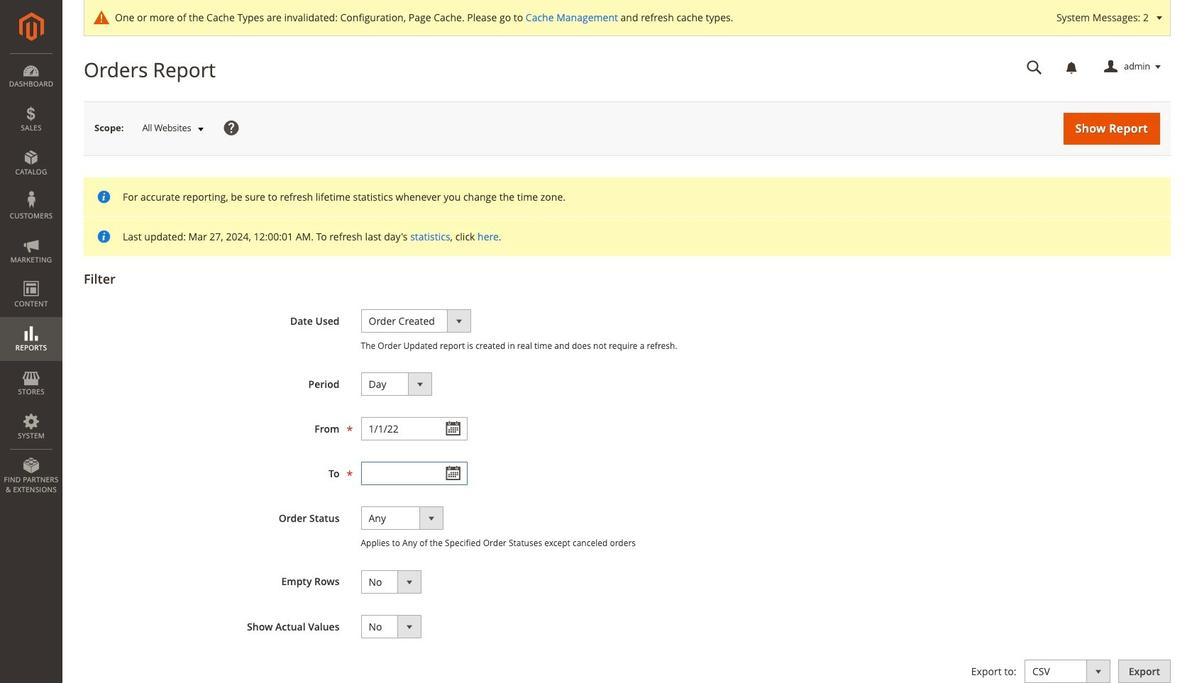 Task type: locate. For each thing, give the bounding box(es) containing it.
magento admin panel image
[[19, 12, 44, 41]]

None text field
[[1017, 55, 1052, 79], [361, 417, 467, 441], [361, 462, 467, 486], [1017, 55, 1052, 79], [361, 417, 467, 441], [361, 462, 467, 486]]

menu bar
[[0, 53, 62, 502]]



